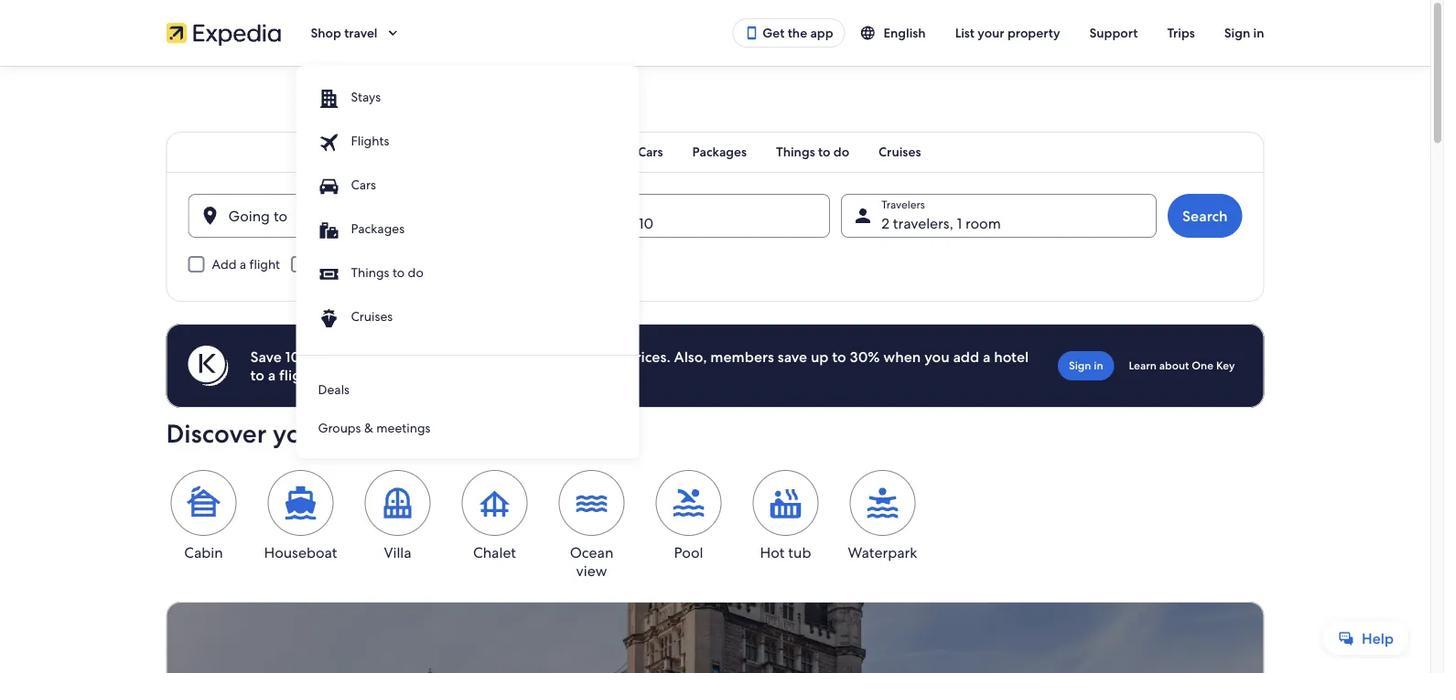 Task type: locate. For each thing, give the bounding box(es) containing it.
save
[[250, 347, 282, 367]]

stays link
[[296, 77, 640, 121]]

cars link up nov 6 - nov 10 button
[[623, 132, 678, 172]]

sign inside dropdown button
[[1225, 25, 1251, 41]]

1 horizontal spatial cruises
[[879, 144, 921, 160]]

hot
[[760, 543, 785, 563]]

6
[[586, 214, 595, 233]]

villa
[[384, 543, 412, 563]]

100,000
[[427, 347, 484, 367]]

list your property link
[[941, 16, 1075, 49]]

hotels
[[488, 347, 529, 367]]

ocean view
[[570, 543, 614, 581]]

add
[[212, 256, 237, 273], [315, 256, 340, 273]]

nov 6 - nov 10 button
[[515, 194, 831, 238]]

tab list
[[166, 132, 1265, 172]]

room
[[966, 214, 1001, 233]]

your inside main content
[[273, 417, 327, 450]]

nov right the -
[[608, 214, 636, 233]]

cars up nov 6 - nov 10 button
[[638, 144, 663, 160]]

packages up car
[[351, 221, 405, 238]]

cruises link up 100,000
[[296, 297, 640, 341]]

in inside discover your new favorite stay main content
[[1094, 359, 1104, 373]]

your
[[978, 25, 1005, 41], [273, 417, 327, 450]]

new
[[333, 417, 383, 450]]

support
[[1090, 25, 1138, 41]]

1 horizontal spatial packages
[[693, 144, 747, 160]]

flight inside save 10% or more on over 100,000 hotels with member prices. also, members save up to 30% when you add a hotel to a flight
[[279, 366, 315, 385]]

shop travel button
[[296, 11, 416, 55]]

1 horizontal spatial things to do
[[776, 144, 850, 160]]

discover
[[166, 417, 267, 450]]

nov 6 - nov 10
[[555, 214, 654, 233]]

learn
[[1129, 359, 1157, 373]]

1 horizontal spatial things
[[776, 144, 815, 160]]

a
[[240, 256, 246, 273], [343, 256, 350, 273], [983, 347, 991, 367], [268, 366, 276, 385]]

discover your new favorite stay main content
[[0, 66, 1431, 674]]

cruises
[[879, 144, 921, 160], [351, 309, 393, 325]]

hotel
[[994, 347, 1029, 367]]

over
[[394, 347, 424, 367]]

sign in right trips link
[[1225, 25, 1265, 41]]

list
[[956, 25, 975, 41]]

packages link up nov 6 - nov 10 button
[[678, 132, 762, 172]]

packages link
[[678, 132, 762, 172], [296, 209, 640, 253]]

0 horizontal spatial packages
[[351, 221, 405, 238]]

0 horizontal spatial things to do
[[351, 265, 424, 281]]

1 horizontal spatial cruises link
[[864, 132, 936, 172]]

0 vertical spatial things
[[776, 144, 815, 160]]

things to do link
[[762, 132, 864, 172], [296, 253, 640, 297]]

sign in
[[1225, 25, 1265, 41], [1069, 359, 1104, 373]]

1 vertical spatial things to do
[[351, 265, 424, 281]]

2 add from the left
[[315, 256, 340, 273]]

pool button
[[651, 471, 727, 563]]

sign left learn
[[1069, 359, 1092, 373]]

groups & meetings
[[318, 420, 431, 437]]

member
[[566, 347, 624, 367]]

shop travel
[[311, 25, 378, 41]]

cars
[[638, 144, 663, 160], [351, 177, 376, 194]]

things to do
[[776, 144, 850, 160], [351, 265, 424, 281]]

0 horizontal spatial do
[[408, 265, 424, 281]]

to
[[819, 144, 831, 160], [393, 265, 405, 281], [833, 347, 847, 367], [250, 366, 265, 385]]

1 horizontal spatial things to do link
[[762, 132, 864, 172]]

1 vertical spatial your
[[273, 417, 327, 450]]

0 vertical spatial sign in
[[1225, 25, 1265, 41]]

in
[[1254, 25, 1265, 41], [1094, 359, 1104, 373]]

flight left or
[[279, 366, 315, 385]]

your down deals
[[273, 417, 327, 450]]

0 vertical spatial sign
[[1225, 25, 1251, 41]]

in left learn
[[1094, 359, 1104, 373]]

0 horizontal spatial cruises
[[351, 309, 393, 325]]

nov left '6'
[[555, 214, 583, 233]]

1 vertical spatial flight
[[279, 366, 315, 385]]

tab list containing cars
[[166, 132, 1265, 172]]

your right "list" in the top of the page
[[978, 25, 1005, 41]]

nov
[[555, 214, 583, 233], [608, 214, 636, 233]]

english button
[[846, 16, 941, 49]]

sign
[[1225, 25, 1251, 41], [1069, 359, 1092, 373]]

1 add from the left
[[212, 256, 237, 273]]

1 vertical spatial cruises link
[[296, 297, 640, 341]]

hot tub
[[760, 543, 812, 563]]

0 horizontal spatial sign
[[1069, 359, 1092, 373]]

do inside tab list
[[834, 144, 850, 160]]

cruises up 2
[[879, 144, 921, 160]]

1 horizontal spatial in
[[1254, 25, 1265, 41]]

0 vertical spatial cars
[[638, 144, 663, 160]]

0 horizontal spatial your
[[273, 417, 327, 450]]

0 horizontal spatial in
[[1094, 359, 1104, 373]]

packages link down "flights" link
[[296, 209, 640, 253]]

cruises link inside discover your new favorite stay main content
[[864, 132, 936, 172]]

0 vertical spatial cruises
[[879, 144, 921, 160]]

houseboat
[[264, 543, 337, 563]]

when
[[884, 347, 921, 367]]

leading image
[[745, 26, 759, 40]]

1 horizontal spatial add
[[315, 256, 340, 273]]

cruises link up 2
[[864, 132, 936, 172]]

0 vertical spatial things to do link
[[762, 132, 864, 172]]

0 horizontal spatial things to do link
[[296, 253, 640, 297]]

hot tub button
[[749, 471, 824, 563]]

0 horizontal spatial nov
[[555, 214, 583, 233]]

cruises up on
[[351, 309, 393, 325]]

up
[[811, 347, 829, 367]]

0 vertical spatial packages
[[693, 144, 747, 160]]

0 horizontal spatial cruises link
[[296, 297, 640, 341]]

car
[[353, 256, 370, 273]]

do
[[834, 144, 850, 160], [408, 265, 424, 281]]

packages up nov 6 - nov 10 button
[[693, 144, 747, 160]]

members
[[711, 347, 774, 367]]

in right trips link
[[1254, 25, 1265, 41]]

expedia logo image
[[166, 20, 282, 46]]

cars link
[[623, 132, 678, 172], [296, 165, 640, 209]]

0 vertical spatial things to do
[[776, 144, 850, 160]]

meetings
[[377, 420, 431, 437]]

sign right trips link
[[1225, 25, 1251, 41]]

more
[[334, 347, 369, 367]]

sign in left learn
[[1069, 359, 1104, 373]]

1 nov from the left
[[555, 214, 583, 233]]

1 horizontal spatial cars
[[638, 144, 663, 160]]

cars down flights
[[351, 177, 376, 194]]

0 vertical spatial do
[[834, 144, 850, 160]]

get the app link
[[733, 18, 846, 48]]

1 horizontal spatial nov
[[608, 214, 636, 233]]

search
[[1183, 206, 1228, 226]]

cruises link
[[864, 132, 936, 172], [296, 297, 640, 341]]

flight left add a car
[[250, 256, 280, 273]]

1 vertical spatial sign
[[1069, 359, 1092, 373]]

1 vertical spatial in
[[1094, 359, 1104, 373]]

1 vertical spatial things
[[351, 265, 390, 281]]

1 horizontal spatial your
[[978, 25, 1005, 41]]

packages inside discover your new favorite stay main content
[[693, 144, 747, 160]]

0 horizontal spatial cars
[[351, 177, 376, 194]]

1 horizontal spatial packages link
[[678, 132, 762, 172]]

sign in button
[[1210, 11, 1280, 55]]

1 horizontal spatial sign
[[1225, 25, 1251, 41]]

0 horizontal spatial things
[[351, 265, 390, 281]]

save 10% or more on over 100,000 hotels with member prices. also, members save up to 30% when you add a hotel to a flight
[[250, 347, 1029, 385]]

2
[[882, 214, 890, 233]]

packages
[[693, 144, 747, 160], [351, 221, 405, 238]]

0 horizontal spatial packages link
[[296, 209, 640, 253]]

0 horizontal spatial sign in
[[1069, 359, 1104, 373]]

1 horizontal spatial sign in
[[1225, 25, 1265, 41]]

0 vertical spatial your
[[978, 25, 1005, 41]]

cars link inside discover your new favorite stay main content
[[623, 132, 678, 172]]

0 vertical spatial in
[[1254, 25, 1265, 41]]

1 vertical spatial sign in
[[1069, 359, 1104, 373]]

chalet button
[[457, 471, 532, 563]]

&
[[364, 420, 373, 437]]

1 vertical spatial packages link
[[296, 209, 640, 253]]

1 horizontal spatial do
[[834, 144, 850, 160]]

0 vertical spatial cruises link
[[864, 132, 936, 172]]

0 horizontal spatial add
[[212, 256, 237, 273]]

your for discover
[[273, 417, 327, 450]]

things
[[776, 144, 815, 160], [351, 265, 390, 281]]



Task type: vqa. For each thing, say whether or not it's contained in the screenshot.
family on the bottom left of the page
no



Task type: describe. For each thing, give the bounding box(es) containing it.
cars link down stays link
[[296, 165, 640, 209]]

trips
[[1168, 25, 1196, 41]]

with
[[532, 347, 562, 367]]

houseboat button
[[263, 471, 338, 563]]

1 vertical spatial cruises
[[351, 309, 393, 325]]

cruises inside tab list
[[879, 144, 921, 160]]

2 travelers, 1 room button
[[842, 194, 1157, 238]]

trailing image
[[385, 25, 401, 41]]

or
[[316, 347, 330, 367]]

get
[[763, 25, 785, 41]]

2 travelers, 1 room
[[882, 214, 1001, 233]]

1 vertical spatial do
[[408, 265, 424, 281]]

1 vertical spatial things to do link
[[296, 253, 640, 297]]

save
[[778, 347, 808, 367]]

sign in link
[[1058, 352, 1115, 381]]

list your property
[[956, 25, 1061, 41]]

-
[[598, 214, 605, 233]]

also,
[[674, 347, 707, 367]]

sign inside discover your new favorite stay main content
[[1069, 359, 1092, 373]]

2 nov from the left
[[608, 214, 636, 233]]

in inside dropdown button
[[1254, 25, 1265, 41]]

0 vertical spatial flight
[[250, 256, 280, 273]]

travel
[[344, 25, 378, 41]]

support link
[[1075, 16, 1153, 49]]

stays
[[351, 89, 381, 106]]

key
[[1217, 359, 1236, 373]]

groups
[[318, 420, 361, 437]]

prices.
[[627, 347, 671, 367]]

sign in inside dropdown button
[[1225, 25, 1265, 41]]

discover your new favorite stay
[[166, 417, 534, 450]]

ocean view button
[[554, 471, 629, 581]]

add for add a flight
[[212, 256, 237, 273]]

favorite
[[389, 417, 480, 450]]

view
[[576, 562, 607, 581]]

flights
[[351, 133, 390, 150]]

0 vertical spatial packages link
[[678, 132, 762, 172]]

1 vertical spatial packages
[[351, 221, 405, 238]]

you
[[925, 347, 950, 367]]

travel sale activities deals image
[[166, 602, 1265, 674]]

sign in inside discover your new favorite stay main content
[[1069, 359, 1104, 373]]

add
[[954, 347, 980, 367]]

about
[[1160, 359, 1190, 373]]

pool
[[674, 543, 704, 563]]

groups & meetings link
[[296, 409, 640, 448]]

10%
[[285, 347, 313, 367]]

search button
[[1168, 194, 1243, 238]]

tab list inside discover your new favorite stay main content
[[166, 132, 1265, 172]]

add for add a car
[[315, 256, 340, 273]]

1
[[957, 214, 962, 233]]

cabin
[[184, 543, 223, 563]]

30%
[[850, 347, 880, 367]]

get the app
[[763, 25, 834, 41]]

small image
[[860, 25, 877, 41]]

add a car
[[315, 256, 370, 273]]

deals
[[318, 382, 350, 398]]

waterpark button
[[846, 471, 921, 563]]

villa button
[[360, 471, 435, 563]]

1 vertical spatial cars
[[351, 177, 376, 194]]

the
[[788, 25, 808, 41]]

things to do inside tab list
[[776, 144, 850, 160]]

waterpark
[[848, 543, 918, 563]]

your for list
[[978, 25, 1005, 41]]

travelers,
[[893, 214, 954, 233]]

learn about one key link
[[1122, 352, 1243, 381]]

trips link
[[1153, 16, 1210, 49]]

deals link
[[296, 371, 640, 409]]

stay
[[486, 417, 534, 450]]

to inside tab list
[[819, 144, 831, 160]]

10
[[639, 214, 654, 233]]

app
[[811, 25, 834, 41]]

one
[[1192, 359, 1214, 373]]

cabin button
[[166, 471, 241, 563]]

flights link
[[296, 121, 640, 165]]

english
[[884, 25, 926, 41]]

cars inside tab list
[[638, 144, 663, 160]]

chalet
[[473, 543, 516, 563]]

shop
[[311, 25, 341, 41]]

on
[[373, 347, 390, 367]]

property
[[1008, 25, 1061, 41]]

things inside discover your new favorite stay main content
[[776, 144, 815, 160]]

tub
[[789, 543, 812, 563]]

learn about one key
[[1129, 359, 1236, 373]]

ocean
[[570, 543, 614, 563]]

add a flight
[[212, 256, 280, 273]]



